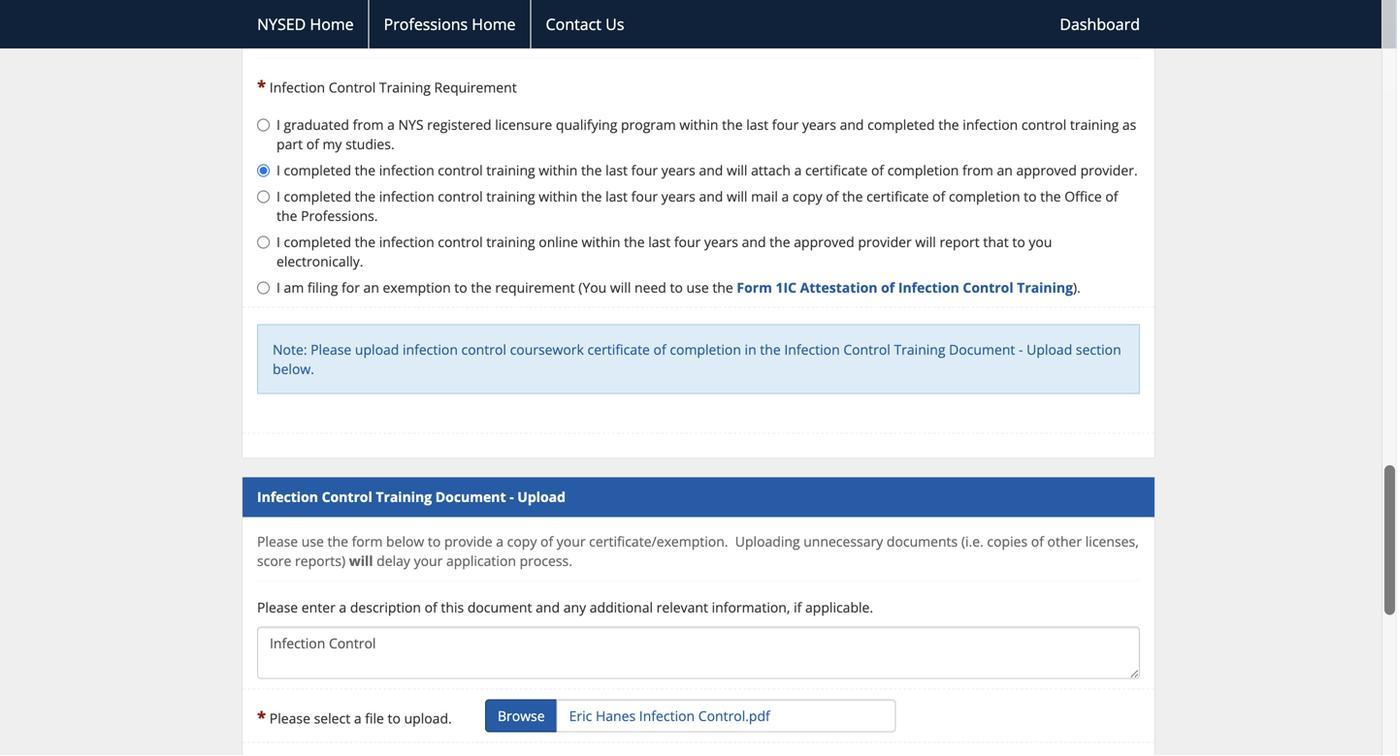Task type: vqa. For each thing, say whether or not it's contained in the screenshot.
YOU
yes



Task type: describe. For each thing, give the bounding box(es) containing it.
i am filing for an exemption to the requirement  (you will need to use the form 1ic attestation of infection control training ).
[[277, 279, 1081, 297]]

upload
[[355, 341, 399, 359]]

i for i graduated from a nys registered licensure qualifying program within the last four years and completed the infection control training as part of my studies.
[[277, 116, 280, 134]]

- inside note: please upload infection control coursework certificate of completion in the infection control training document - upload section below.
[[1019, 341, 1023, 359]]

four inside i completed the infection control training within the last four years and will mail a copy of the certificate of completion to the office of the professions.
[[631, 187, 658, 206]]

four inside 'i completed the infection control training online within the last four years and the approved provider will report that to you electronically.'
[[674, 233, 701, 251]]

that
[[983, 233, 1009, 251]]

any
[[563, 599, 586, 617]]

related
[[966, 10, 1013, 28]]

within inside i completed the infection control training within the last four years and will mail a copy of the certificate of completion to the office of the professions.
[[539, 187, 578, 206]]

for more information on this requirement, including a listing of approved providers, refer to
[[257, 10, 842, 28]]

control down the that
[[963, 279, 1013, 297]]

i for i completed the infection control training within the last four years and will mail a copy of the certificate of completion to the office of the professions.
[[277, 187, 280, 206]]

will down form
[[349, 552, 373, 571]]

a left us
[[592, 10, 599, 28]]

us
[[606, 14, 624, 34]]

1 horizontal spatial an
[[997, 161, 1013, 180]]

completed for i completed the infection control training online within the last four years and the approved provider will report that to you electronically.
[[284, 233, 351, 251]]

control for i completed the infection control training online within the last four years and the approved provider will report that to you electronically.
[[438, 233, 483, 251]]

office
[[1065, 187, 1102, 206]]

your inside the please use the form below to provide a copy of your certificate/exemption.  uploading unnecessary documents (i.e. copies of other licenses, score reports)
[[557, 533, 586, 551]]

professions
[[384, 14, 468, 34]]

within inside i graduated from a nys registered licensure qualifying program within the last four years and completed the infection control training as part of my studies.
[[680, 116, 718, 134]]

infection inside "* infection control training requirement"
[[270, 78, 325, 97]]

training for i completed the infection control training online within the last four years and the approved provider will report that to you electronically.
[[486, 233, 535, 251]]

I completed the infection control training within the last four years and will attach a certificate of completion from an approved provider. radio
[[257, 165, 270, 177]]

control for note: please upload infection control coursework certificate of completion in the infection control training document - upload section below.
[[461, 341, 506, 359]]

if
[[794, 599, 802, 617]]

requirement,
[[444, 10, 527, 28]]

professions home link
[[368, 0, 530, 49]]

description
[[350, 599, 421, 617]]

hanes
[[596, 707, 636, 726]]

program
[[621, 116, 676, 134]]

completed for i completed the infection control training within the last four years and will attach a certificate of completion from an approved provider.
[[284, 161, 351, 180]]

training inside note: please upload infection control coursework certificate of completion in the infection control training document - upload section below.
[[894, 341, 945, 359]]

a inside * please select a file to upload.
[[354, 710, 362, 728]]

infection inside mandated training related to infection control
[[1033, 10, 1089, 28]]

and inside i completed the infection control training within the last four years and will mail a copy of the certificate of completion to the office of the professions.
[[699, 187, 723, 206]]

copies
[[987, 533, 1028, 551]]

score
[[257, 552, 291, 571]]

1 vertical spatial your
[[414, 552, 443, 571]]

from inside i graduated from a nys registered licensure qualifying program within the last four years and completed the infection control training as part of my studies.
[[353, 116, 384, 134]]

upload inside note: please upload infection control coursework certificate of completion in the infection control training document - upload section below.
[[1027, 341, 1072, 359]]

additional
[[590, 599, 653, 617]]

i completed the infection control training within the last four years and will attach a certificate of completion from an approved provider.
[[277, 161, 1138, 180]]

process.
[[520, 552, 572, 571]]

requirement
[[434, 78, 517, 97]]

0 vertical spatial use
[[686, 279, 709, 297]]

within inside 'i completed the infection control training online within the last four years and the approved provider will report that to you electronically.'
[[582, 233, 620, 251]]

I completed the infection control training online within the last four years and the approved provider will report that to you electronically. radio
[[257, 236, 270, 249]]

mandated
[[842, 10, 907, 28]]

infection up score
[[257, 488, 318, 507]]

coursework
[[510, 341, 584, 359]]

please left enter at the bottom left of page
[[257, 599, 298, 617]]

more
[[281, 10, 315, 28]]

information
[[319, 10, 394, 28]]

a inside the please use the form below to provide a copy of your certificate/exemption.  uploading unnecessary documents (i.e. copies of other licenses, score reports)
[[496, 533, 504, 551]]

i completed the infection control training within the last four years and will mail a copy of the certificate of completion to the office of the professions.
[[277, 187, 1118, 225]]

online
[[539, 233, 578, 251]]

of up report
[[933, 187, 945, 206]]

1 horizontal spatial from
[[962, 161, 993, 180]]

dashboard
[[1060, 14, 1140, 34]]

form
[[737, 279, 772, 297]]

listing
[[603, 10, 640, 28]]

licenses,
[[1085, 533, 1139, 551]]

Please enter a description of this document and any additional relevant information, if applicable. text field
[[257, 627, 1140, 680]]

(i.e.
[[961, 533, 984, 551]]

document
[[467, 599, 532, 617]]

to right refer
[[826, 10, 839, 28]]

of right listing
[[644, 10, 656, 28]]

a right enter at the bottom left of page
[[339, 599, 347, 617]]

nysed home link
[[243, 0, 368, 49]]

last inside i completed the infection control training within the last four years and will mail a copy of the certificate of completion to the office of the professions.
[[605, 187, 628, 206]]

nys
[[398, 116, 424, 134]]

0 horizontal spatial document
[[435, 488, 506, 507]]

graduated
[[284, 116, 349, 134]]

(you
[[579, 279, 607, 297]]

section
[[1076, 341, 1121, 359]]

a right attach on the right top of page
[[794, 161, 802, 180]]

application
[[446, 552, 516, 571]]

file
[[365, 710, 384, 728]]

training inside "* infection control training requirement"
[[379, 78, 431, 97]]

to inside the please use the form below to provide a copy of your certificate/exemption.  uploading unnecessary documents (i.e. copies of other licenses, score reports)
[[428, 533, 441, 551]]

requirement
[[495, 279, 575, 297]]

of right mail
[[826, 187, 839, 206]]

to inside 'i completed the infection control training online within the last four years and the approved provider will report that to you electronically.'
[[1012, 233, 1025, 251]]

the inside note: please upload infection control coursework certificate of completion in the infection control training document - upload section below.
[[760, 341, 781, 359]]

licensure
[[495, 116, 552, 134]]

please use the form below to provide a copy of your certificate/exemption.  uploading unnecessary documents (i.e. copies of other licenses, score reports)
[[257, 533, 1139, 571]]

years inside i graduated from a nys registered licensure qualifying program within the last four years and completed the infection control training as part of my studies.
[[802, 116, 836, 134]]

form
[[352, 533, 383, 551]]

i for i completed the infection control training online within the last four years and the approved provider will report that to you electronically.
[[277, 233, 280, 251]]

control inside mandated training related to infection control
[[257, 29, 304, 48]]

training for i completed the infection control training within the last four years and will mail a copy of the certificate of completion to the office of the professions.
[[486, 187, 535, 206]]

control for i completed the infection control training within the last four years and will mail a copy of the certificate of completion to the office of the professions.
[[438, 187, 483, 206]]

0 horizontal spatial an
[[363, 279, 379, 297]]

registered
[[427, 116, 491, 134]]

studies.
[[345, 135, 395, 153]]

of up "process."
[[540, 533, 553, 551]]

nysed home
[[257, 14, 354, 34]]

i for i completed the infection control training within the last four years and will attach a certificate of completion from an approved provider.
[[277, 161, 280, 180]]

four down program
[[631, 161, 658, 180]]

qualifying
[[556, 116, 617, 134]]

training up below
[[376, 488, 432, 507]]

will left attach on the right top of page
[[727, 161, 748, 180]]

1ic
[[776, 279, 797, 297]]

* please select a file to upload.
[[257, 707, 452, 729]]

need
[[635, 279, 666, 297]]

mandated training related to infection control
[[257, 10, 1089, 48]]

last inside 'i completed the infection control training online within the last four years and the approved provider will report that to you electronically.'
[[648, 233, 671, 251]]

control.pdf
[[698, 707, 770, 726]]

select
[[314, 710, 350, 728]]

I completed the infection control training within the last four years and will mail a copy of the certificate of completion to the Office of the Professions. radio
[[257, 191, 270, 203]]

infection for i completed the infection control training within the last four years and will mail a copy of the certificate of completion to the office of the professions.
[[379, 187, 434, 206]]

for
[[342, 279, 360, 297]]

uploading
[[735, 533, 800, 551]]

you
[[1029, 233, 1052, 251]]

am
[[284, 279, 304, 297]]

5 i from the top
[[277, 279, 280, 297]]

below.
[[273, 360, 314, 379]]

eric
[[569, 707, 592, 726]]

copy inside i completed the infection control training within the last four years and will mail a copy of the certificate of completion to the office of the professions.
[[793, 187, 822, 206]]

training inside mandated training related to infection control
[[911, 10, 962, 28]]

note: please upload infection control coursework certificate of completion in the infection control training document - upload section below.
[[273, 341, 1121, 379]]

eric hanes infection control.pdf link
[[569, 707, 770, 726]]

electronically.
[[277, 252, 363, 271]]

unnecessary
[[804, 533, 883, 551]]

nysed
[[257, 14, 306, 34]]

provider.
[[1080, 161, 1138, 180]]

below
[[386, 533, 424, 551]]

training inside i graduated from a nys registered licensure qualifying program within the last four years and completed the infection control training as part of my studies.
[[1070, 116, 1119, 134]]

of down provider.
[[1105, 187, 1118, 206]]

i completed the infection control training online within the last four years and the approved provider will report that to you electronically.
[[277, 233, 1052, 271]]

provider
[[858, 233, 912, 251]]

as
[[1122, 116, 1136, 134]]

four inside i graduated from a nys registered licensure qualifying program within the last four years and completed the infection control training as part of my studies.
[[772, 116, 799, 134]]

control inside "* infection control training requirement"
[[329, 78, 376, 97]]

training for i completed the infection control training within the last four years and will attach a certificate of completion from an approved provider.
[[486, 161, 535, 180]]

last inside i graduated from a nys registered licensure qualifying program within the last four years and completed the infection control training as part of my studies.
[[746, 116, 769, 134]]



Task type: locate. For each thing, give the bounding box(es) containing it.
training inside 'i completed the infection control training online within the last four years and the approved provider will report that to you electronically.'
[[486, 233, 535, 251]]

a
[[592, 10, 599, 28], [387, 116, 395, 134], [794, 161, 802, 180], [782, 187, 789, 206], [496, 533, 504, 551], [339, 599, 347, 617], [354, 710, 362, 728]]

completed inside 'i completed the infection control training online within the last four years and the approved provider will report that to you electronically.'
[[284, 233, 351, 251]]

your down below
[[414, 552, 443, 571]]

.
[[304, 29, 308, 48]]

1 * from the top
[[257, 75, 266, 98]]

control inside note: please upload infection control coursework certificate of completion in the infection control training document - upload section below.
[[461, 341, 506, 359]]

infection for i completed the infection control training online within the last four years and the approved provider will report that to you electronically.
[[379, 233, 434, 251]]

the inside the please use the form below to provide a copy of your certificate/exemption.  uploading unnecessary documents (i.e. copies of other licenses, score reports)
[[327, 533, 348, 551]]

use right need
[[686, 279, 709, 297]]

use inside the please use the form below to provide a copy of your certificate/exemption.  uploading unnecessary documents (i.e. copies of other licenses, score reports)
[[302, 533, 324, 551]]

completed inside i completed the infection control training within the last four years and will mail a copy of the certificate of completion to the office of the professions.
[[284, 187, 351, 206]]

0 vertical spatial approved
[[660, 10, 721, 28]]

infection
[[963, 116, 1018, 134], [379, 161, 434, 180], [379, 187, 434, 206], [379, 233, 434, 251], [403, 341, 458, 359]]

exemption
[[383, 279, 451, 297]]

four up 'i completed the infection control training online within the last four years and the approved provider will report that to you electronically.'
[[631, 187, 658, 206]]

applicable.
[[805, 599, 873, 617]]

last up need
[[648, 233, 671, 251]]

years inside 'i completed the infection control training online within the last four years and the approved provider will report that to you electronically.'
[[704, 233, 738, 251]]

of up provider
[[871, 161, 884, 180]]

1 i from the top
[[277, 116, 280, 134]]

i
[[277, 116, 280, 134], [277, 161, 280, 180], [277, 187, 280, 206], [277, 233, 280, 251], [277, 279, 280, 297]]

contact
[[546, 14, 602, 34]]

0 horizontal spatial home
[[310, 14, 354, 34]]

training down you
[[1017, 279, 1073, 297]]

a left file
[[354, 710, 362, 728]]

certificate
[[805, 161, 868, 180], [867, 187, 929, 206], [587, 341, 650, 359]]

contact us link
[[530, 0, 639, 49]]

information,
[[712, 599, 790, 617]]

within down qualifying
[[539, 161, 578, 180]]

None radio
[[257, 282, 270, 295]]

0 vertical spatial from
[[353, 116, 384, 134]]

*
[[257, 75, 266, 98], [257, 707, 266, 729]]

upload left section at right
[[1027, 341, 1072, 359]]

please up score
[[257, 533, 298, 551]]

control inside i graduated from a nys registered licensure qualifying program within the last four years and completed the infection control training as part of my studies.
[[1021, 116, 1066, 134]]

control
[[257, 29, 304, 48], [329, 78, 376, 97], [963, 279, 1013, 297], [843, 341, 890, 359], [322, 488, 372, 507]]

to right the exemption
[[454, 279, 467, 297]]

2 vertical spatial completion
[[670, 341, 741, 359]]

from
[[353, 116, 384, 134], [962, 161, 993, 180]]

will left mail
[[727, 187, 748, 206]]

infection
[[1033, 10, 1089, 28], [270, 78, 325, 97], [898, 279, 959, 297], [784, 341, 840, 359], [257, 488, 318, 507], [639, 707, 695, 726]]

of inside i graduated from a nys registered licensure qualifying program within the last four years and completed the infection control training as part of my studies.
[[306, 135, 319, 153]]

-
[[1019, 341, 1023, 359], [510, 488, 514, 507]]

upload
[[1027, 341, 1072, 359], [517, 488, 566, 507]]

- left section at right
[[1019, 341, 1023, 359]]

training down form 1ic attestation of infection control training link
[[894, 341, 945, 359]]

control up graduated
[[329, 78, 376, 97]]

completed for i completed the infection control training within the last four years and will mail a copy of the certificate of completion to the office of the professions.
[[284, 187, 351, 206]]

I graduated from a NYS registered licensure qualifying program within the last four years and completed the infection control training as part of my studies. radio
[[257, 119, 270, 132]]

delay
[[377, 552, 410, 571]]

and inside i graduated from a nys registered licensure qualifying program within the last four years and completed the infection control training as part of my studies.
[[840, 116, 864, 134]]

infection inside note: please upload infection control coursework certificate of completion in the infection control training document - upload section below.
[[784, 341, 840, 359]]

control
[[1021, 116, 1066, 134], [438, 161, 483, 180], [438, 187, 483, 206], [438, 233, 483, 251], [461, 341, 506, 359]]

1 vertical spatial use
[[302, 533, 324, 551]]

a inside i graduated from a nys registered licensure qualifying program within the last four years and completed the infection control training as part of my studies.
[[387, 116, 395, 134]]

an right for
[[363, 279, 379, 297]]

from up studies. on the top of page
[[353, 116, 384, 134]]

completion up the that
[[949, 187, 1020, 206]]

certificate down the (you
[[587, 341, 650, 359]]

0 vertical spatial completion
[[888, 161, 959, 180]]

reports)
[[295, 552, 345, 571]]

will right the (you
[[610, 279, 631, 297]]

professions home
[[384, 14, 516, 34]]

infection control training document - upload
[[257, 488, 566, 507]]

0 horizontal spatial -
[[510, 488, 514, 507]]

copy right mail
[[793, 187, 822, 206]]

training left related
[[911, 10, 962, 28]]

1 vertical spatial this
[[441, 599, 464, 617]]

last up 'i completed the infection control training online within the last four years and the approved provider will report that to you electronically.'
[[605, 187, 628, 206]]

to inside mandated training related to infection control
[[1017, 10, 1030, 28]]

0 horizontal spatial upload
[[517, 488, 566, 507]]

other
[[1047, 533, 1082, 551]]

* for * infection control training requirement
[[257, 75, 266, 98]]

0 horizontal spatial approved
[[660, 10, 721, 28]]

home
[[310, 14, 354, 34], [472, 14, 516, 34]]

approved
[[660, 10, 721, 28], [1016, 161, 1077, 180], [794, 233, 854, 251]]

approved inside 'i completed the infection control training online within the last four years and the approved provider will report that to you electronically.'
[[794, 233, 854, 251]]

3 i from the top
[[277, 187, 280, 206]]

infection right hanes
[[639, 707, 695, 726]]

approved up attestation
[[794, 233, 854, 251]]

infection inside i graduated from a nys registered licensure qualifying program within the last four years and completed the infection control training as part of my studies.
[[963, 116, 1018, 134]]

will inside 'i completed the infection control training online within the last four years and the approved provider will report that to you electronically.'
[[915, 233, 936, 251]]

control down attestation
[[843, 341, 890, 359]]

to right need
[[670, 279, 683, 297]]

to inside * please select a file to upload.
[[388, 710, 401, 728]]

control up form
[[322, 488, 372, 507]]

control inside 'i completed the infection control training online within the last four years and the approved provider will report that to you electronically.'
[[438, 233, 483, 251]]

1 horizontal spatial upload
[[1027, 341, 1072, 359]]

training inside i completed the infection control training within the last four years and will mail a copy of the certificate of completion to the office of the professions.
[[486, 187, 535, 206]]

i right i completed the infection control training online within the last four years and the approved provider will report that to you electronically. 'radio'
[[277, 233, 280, 251]]

home right the .
[[310, 14, 354, 34]]

upload.
[[404, 710, 452, 728]]

will inside i completed the infection control training within the last four years and will mail a copy of the certificate of completion to the office of the professions.
[[727, 187, 748, 206]]

0 vertical spatial *
[[257, 75, 266, 98]]

).
[[1073, 279, 1081, 297]]

infection right related
[[1033, 10, 1089, 28]]

of left the other
[[1031, 533, 1044, 551]]

1 vertical spatial completion
[[949, 187, 1020, 206]]

approved left providers,
[[660, 10, 721, 28]]

please inside the please use the form below to provide a copy of your certificate/exemption.  uploading unnecessary documents (i.e. copies of other licenses, score reports)
[[257, 533, 298, 551]]

home inside 'link'
[[310, 14, 354, 34]]

training up nys
[[379, 78, 431, 97]]

please left select
[[270, 710, 310, 728]]

four up attach on the right top of page
[[772, 116, 799, 134]]

of down need
[[653, 341, 666, 359]]

i right i graduated from a nys registered licensure qualifying program within the last four years and completed the infection control training as part of my studies. option at the left of page
[[277, 116, 280, 134]]

1 horizontal spatial document
[[949, 341, 1015, 359]]

training
[[911, 10, 962, 28], [379, 78, 431, 97], [1017, 279, 1073, 297], [894, 341, 945, 359], [376, 488, 432, 507]]

certificate right attach on the right top of page
[[805, 161, 868, 180]]

will delay your application process.
[[349, 552, 572, 571]]

report
[[940, 233, 980, 251]]

0 horizontal spatial use
[[302, 533, 324, 551]]

of inside note: please upload infection control coursework certificate of completion in the infection control training document - upload section below.
[[653, 341, 666, 359]]

enter
[[302, 599, 335, 617]]

a left nys
[[387, 116, 395, 134]]

1 vertical spatial an
[[363, 279, 379, 297]]

1 vertical spatial -
[[510, 488, 514, 507]]

within up online
[[539, 187, 578, 206]]

will
[[727, 161, 748, 180], [727, 187, 748, 206], [915, 233, 936, 251], [610, 279, 631, 297], [349, 552, 373, 571]]

last up attach on the right top of page
[[746, 116, 769, 134]]

0 vertical spatial copy
[[793, 187, 822, 206]]

certificate inside note: please upload infection control coursework certificate of completion in the infection control training document - upload section below.
[[587, 341, 650, 359]]

i graduated from a nys registered licensure qualifying program within the last four years and completed the infection control training as part of my studies.
[[277, 116, 1136, 153]]

2 i from the top
[[277, 161, 280, 180]]

i inside i completed the infection control training within the last four years and will mail a copy of the certificate of completion to the office of the professions.
[[277, 187, 280, 206]]

home left including
[[472, 14, 516, 34]]

1 vertical spatial approved
[[1016, 161, 1077, 180]]

please enter a description of this document and any additional relevant information, if applicable.
[[257, 599, 873, 617]]

1 horizontal spatial home
[[472, 14, 516, 34]]

to left you
[[1012, 233, 1025, 251]]

1 horizontal spatial approved
[[794, 233, 854, 251]]

to
[[826, 10, 839, 28], [1017, 10, 1030, 28], [1024, 187, 1037, 206], [1012, 233, 1025, 251], [454, 279, 467, 297], [670, 279, 683, 297], [428, 533, 441, 551], [388, 710, 401, 728]]

1 vertical spatial from
[[962, 161, 993, 180]]

i right i completed the infection control training within the last four years and will mail a copy of the certificate of completion to the office of the professions. radio
[[277, 187, 280, 206]]

will left report
[[915, 233, 936, 251]]

0 horizontal spatial from
[[353, 116, 384, 134]]

control inside i completed the infection control training within the last four years and will mail a copy of the certificate of completion to the office of the professions.
[[438, 187, 483, 206]]

completed
[[867, 116, 935, 134], [284, 161, 351, 180], [284, 187, 351, 206], [284, 233, 351, 251]]

approved up office
[[1016, 161, 1077, 180]]

* for * please select a file to upload.
[[257, 707, 266, 729]]

0 vertical spatial certificate
[[805, 161, 868, 180]]

please inside * please select a file to upload.
[[270, 710, 310, 728]]

from up the that
[[962, 161, 993, 180]]

infection up graduated
[[270, 78, 325, 97]]

0 vertical spatial upload
[[1027, 341, 1072, 359]]

years inside i completed the infection control training within the last four years and will mail a copy of the certificate of completion to the office of the professions.
[[661, 187, 695, 206]]

eric hanes infection control.pdf
[[569, 707, 770, 726]]

a inside i completed the infection control training within the last four years and will mail a copy of the certificate of completion to the office of the professions.
[[782, 187, 789, 206]]

i inside 'i completed the infection control training online within the last four years and the approved provider will report that to you electronically.'
[[277, 233, 280, 251]]

2 * from the top
[[257, 707, 266, 729]]

control inside note: please upload infection control coursework certificate of completion in the infection control training document - upload section below.
[[843, 341, 890, 359]]

your up "process."
[[557, 533, 586, 551]]

providers,
[[724, 10, 788, 28]]

provide
[[444, 533, 493, 551]]

2 home from the left
[[472, 14, 516, 34]]

to right file
[[388, 710, 401, 728]]

attestation
[[800, 279, 878, 297]]

and
[[840, 116, 864, 134], [699, 161, 723, 180], [699, 187, 723, 206], [742, 233, 766, 251], [536, 599, 560, 617]]

of left the my
[[306, 135, 319, 153]]

upload up "process."
[[517, 488, 566, 507]]

within up the i completed the infection control training within the last four years and will attach a certificate of completion from an approved provider.
[[680, 116, 718, 134]]

1 vertical spatial upload
[[517, 488, 566, 507]]

1 horizontal spatial your
[[557, 533, 586, 551]]

including
[[531, 10, 588, 28]]

home for nysed home
[[310, 14, 354, 34]]

to right below
[[428, 533, 441, 551]]

1 horizontal spatial this
[[441, 599, 464, 617]]

on
[[397, 10, 414, 28]]

0 vertical spatial an
[[997, 161, 1013, 180]]

i inside i graduated from a nys registered licensure qualifying program within the last four years and completed the infection control training as part of my studies.
[[277, 116, 280, 134]]

2 horizontal spatial approved
[[1016, 161, 1077, 180]]

use
[[686, 279, 709, 297], [302, 533, 324, 551]]

copy
[[793, 187, 822, 206], [507, 533, 537, 551]]

completion inside i completed the infection control training within the last four years and will mail a copy of the certificate of completion to the office of the professions.
[[949, 187, 1020, 206]]

2 vertical spatial certificate
[[587, 341, 650, 359]]

infection for note: please upload infection control coursework certificate of completion in the infection control training document - upload section below.
[[403, 341, 458, 359]]

mandated training related to infection control link
[[257, 10, 1089, 48]]

to right related
[[1017, 10, 1030, 28]]

of down provider
[[881, 279, 895, 297]]

please right note: at the left top of the page
[[311, 341, 351, 359]]

0 vertical spatial -
[[1019, 341, 1023, 359]]

1 horizontal spatial -
[[1019, 341, 1023, 359]]

copy up "process."
[[507, 533, 537, 551]]

- up application
[[510, 488, 514, 507]]

0 horizontal spatial your
[[414, 552, 443, 571]]

within
[[680, 116, 718, 134], [539, 161, 578, 180], [539, 187, 578, 206], [582, 233, 620, 251]]

document inside note: please upload infection control coursework certificate of completion in the infection control training document - upload section below.
[[949, 341, 1015, 359]]

* up i graduated from a nys registered licensure qualifying program within the last four years and completed the infection control training as part of my studies. option at the left of page
[[257, 75, 266, 98]]

training
[[1070, 116, 1119, 134], [486, 161, 535, 180], [486, 187, 535, 206], [486, 233, 535, 251]]

control down for
[[257, 29, 304, 48]]

for
[[257, 10, 278, 28]]

this right "on" at the top
[[417, 10, 440, 28]]

relevant
[[656, 599, 708, 617]]

an up the that
[[997, 161, 1013, 180]]

last down qualifying
[[605, 161, 628, 180]]

this
[[417, 10, 440, 28], [441, 599, 464, 617]]

infection right in
[[784, 341, 840, 359]]

0 vertical spatial this
[[417, 10, 440, 28]]

within right online
[[582, 233, 620, 251]]

2 vertical spatial approved
[[794, 233, 854, 251]]

professions.
[[301, 207, 378, 225]]

1 home from the left
[[310, 14, 354, 34]]

* left select
[[257, 707, 266, 729]]

to inside i completed the infection control training within the last four years and will mail a copy of the certificate of completion to the office of the professions.
[[1024, 187, 1037, 206]]

please inside note: please upload infection control coursework certificate of completion in the infection control training document - upload section below.
[[311, 341, 351, 359]]

a up application
[[496, 533, 504, 551]]

home for professions home
[[472, 14, 516, 34]]

control for i completed the infection control training within the last four years and will attach a certificate of completion from an approved provider.
[[438, 161, 483, 180]]

and inside 'i completed the infection control training online within the last four years and the approved provider will report that to you electronically.'
[[742, 233, 766, 251]]

infection inside 'i completed the infection control training online within the last four years and the approved provider will report that to you electronically.'
[[379, 233, 434, 251]]

completed inside i graduated from a nys registered licensure qualifying program within the last four years and completed the infection control training as part of my studies.
[[867, 116, 935, 134]]

completion inside note: please upload infection control coursework certificate of completion in the infection control training document - upload section below.
[[670, 341, 741, 359]]

completion up report
[[888, 161, 959, 180]]

this down will delay your application process.
[[441, 599, 464, 617]]

1 vertical spatial copy
[[507, 533, 537, 551]]

four down i completed the infection control training within the last four years and will mail a copy of the certificate of completion to the office of the professions.
[[674, 233, 701, 251]]

certificate inside i completed the infection control training within the last four years and will mail a copy of the certificate of completion to the office of the professions.
[[867, 187, 929, 206]]

to up you
[[1024, 187, 1037, 206]]

1 vertical spatial *
[[257, 707, 266, 729]]

mail
[[751, 187, 778, 206]]

0 horizontal spatial copy
[[507, 533, 537, 551]]

of right description
[[425, 599, 437, 617]]

four
[[772, 116, 799, 134], [631, 161, 658, 180], [631, 187, 658, 206], [674, 233, 701, 251]]

4 i from the top
[[277, 233, 280, 251]]

copy inside the please use the form below to provide a copy of your certificate/exemption.  uploading unnecessary documents (i.e. copies of other licenses, score reports)
[[507, 533, 537, 551]]

part
[[277, 135, 303, 153]]

of
[[644, 10, 656, 28], [306, 135, 319, 153], [871, 161, 884, 180], [826, 187, 839, 206], [933, 187, 945, 206], [1105, 187, 1118, 206], [881, 279, 895, 297], [653, 341, 666, 359], [540, 533, 553, 551], [1031, 533, 1044, 551], [425, 599, 437, 617]]

i left am
[[277, 279, 280, 297]]

completion left in
[[670, 341, 741, 359]]

i right the i completed the infection control training within the last four years and will attach a certificate of completion from an approved provider. option at the top left of page
[[277, 161, 280, 180]]

form 1ic attestation of infection control training link
[[737, 279, 1073, 297]]

certificate up provider
[[867, 187, 929, 206]]

browse
[[498, 707, 545, 726]]

0 horizontal spatial this
[[417, 10, 440, 28]]

1 vertical spatial document
[[435, 488, 506, 507]]

dashboard link
[[1045, 0, 1155, 49]]

infection inside note: please upload infection control coursework certificate of completion in the infection control training document - upload section below.
[[403, 341, 458, 359]]

use up reports)
[[302, 533, 324, 551]]

infection inside i completed the infection control training within the last four years and will mail a copy of the certificate of completion to the office of the professions.
[[379, 187, 434, 206]]

1 horizontal spatial use
[[686, 279, 709, 297]]

1 vertical spatial certificate
[[867, 187, 929, 206]]

1 horizontal spatial copy
[[793, 187, 822, 206]]

infection down report
[[898, 279, 959, 297]]

filing
[[307, 279, 338, 297]]

attach
[[751, 161, 791, 180]]

infection for i completed the infection control training within the last four years and will attach a certificate of completion from an approved provider.
[[379, 161, 434, 180]]

0 vertical spatial document
[[949, 341, 1015, 359]]

in
[[745, 341, 756, 359]]

0 vertical spatial your
[[557, 533, 586, 551]]

a right mail
[[782, 187, 789, 206]]



